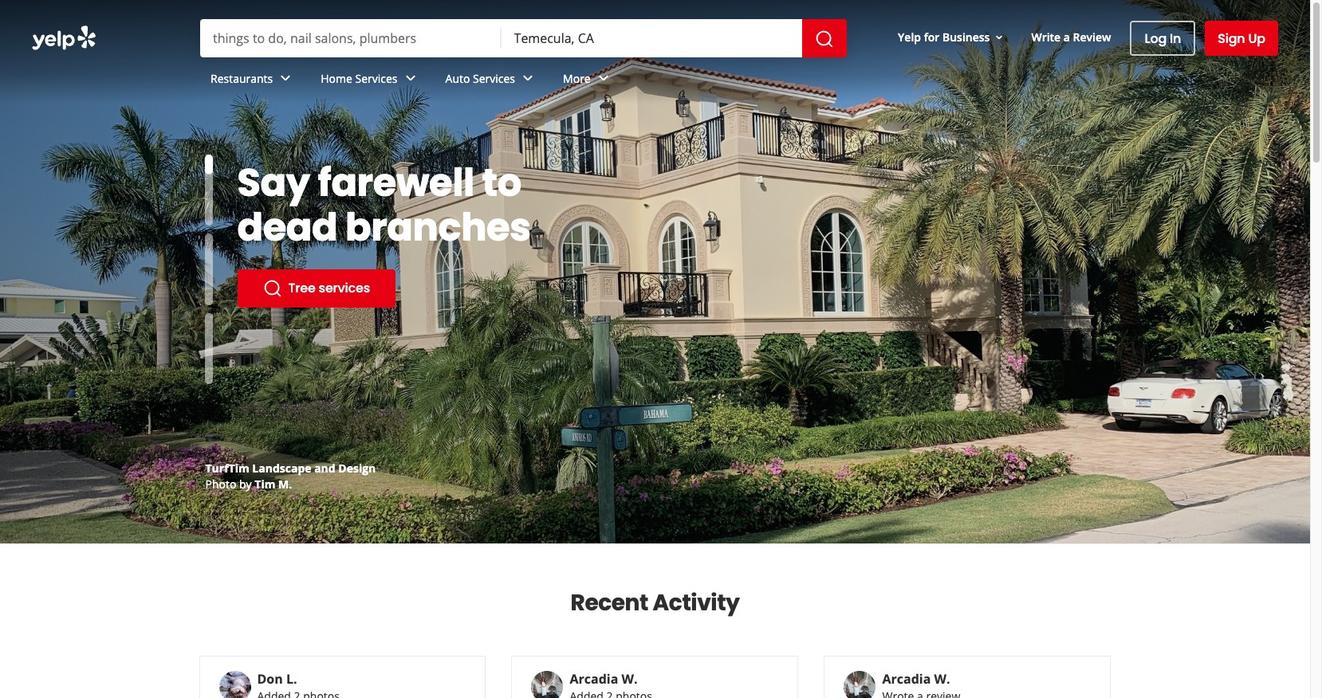 Task type: locate. For each thing, give the bounding box(es) containing it.
24 chevron down v2 image right more
[[594, 69, 613, 88]]

restaurants link
[[198, 57, 308, 104]]

None search field
[[0, 0, 1311, 104]]

2 services from the left
[[473, 71, 515, 86]]

tree services
[[288, 279, 370, 298]]

2 w. from the left
[[934, 671, 950, 688]]

services for auto services
[[473, 71, 515, 86]]

don l. link
[[257, 671, 297, 688]]

arcadia w. for first arcadia w. link
[[570, 671, 638, 688]]

2 arcadia from the left
[[883, 671, 931, 688]]

0 horizontal spatial w.
[[622, 671, 638, 688]]

None field
[[213, 30, 489, 47], [514, 30, 790, 47]]

pipe
[[396, 156, 482, 210]]

tim m. link
[[255, 477, 292, 492]]

1 horizontal spatial services
[[473, 71, 515, 86]]

0 horizontal spatial arcadia w. link
[[570, 671, 638, 688]]

tree
[[288, 279, 316, 298]]

0 horizontal spatial 24 chevron down v2 image
[[276, 69, 295, 88]]

log
[[1145, 29, 1167, 47]]

sign up button
[[1205, 21, 1279, 56]]

tree services link
[[237, 270, 396, 308]]

24 search v2 image inside the tree services link
[[263, 279, 282, 298]]

1 horizontal spatial arcadia w.
[[883, 671, 950, 688]]

services left 24 chevron down v2 image
[[355, 71, 398, 86]]

photo
[[205, 477, 236, 492], [205, 477, 236, 492]]

your
[[299, 156, 388, 210]]

1 w. from the left
[[622, 671, 638, 688]]

1 24 chevron down v2 image from the left
[[276, 69, 295, 88]]

auto
[[446, 71, 470, 86]]

24 chevron down v2 image
[[276, 69, 295, 88], [519, 69, 538, 88], [594, 69, 613, 88]]

0 horizontal spatial arcadia
[[570, 671, 618, 688]]

2 arcadia w. from the left
[[883, 671, 950, 688]]

None search field
[[200, 19, 850, 57]]

recent activity
[[571, 588, 740, 619]]

arcadia for second arcadia w. link from the left
[[883, 671, 931, 688]]

1 none field from the left
[[213, 30, 489, 47]]

24 chevron down v2 image right "auto services"
[[519, 69, 538, 88]]

arcadia
[[570, 671, 618, 688], [883, 671, 931, 688]]

more
[[563, 71, 591, 86]]

1 arcadia w. link from the left
[[570, 671, 638, 688]]

fix your pipe dreams
[[237, 156, 482, 254]]

0 horizontal spatial services
[[355, 71, 398, 86]]

1 services from the left
[[355, 71, 398, 86]]

write a review
[[1032, 29, 1111, 44]]

owner
[[336, 477, 369, 492]]

1 horizontal spatial arcadia w. link
[[883, 671, 950, 688]]

1 horizontal spatial arcadia
[[883, 671, 931, 688]]

24 chevron down v2 image
[[401, 69, 420, 88]]

none field up home services
[[213, 30, 489, 47]]

24 chevron down v2 image right restaurants
[[276, 69, 295, 88]]

2 none field from the left
[[514, 30, 790, 47]]

photo inside turftim landscape and design photo by tim m.
[[205, 477, 236, 492]]

24 chevron down v2 image for more
[[594, 69, 613, 88]]

dreams
[[237, 201, 389, 254]]

arcadia w. link
[[570, 671, 638, 688], [883, 671, 950, 688]]

2 horizontal spatial 24 chevron down v2 image
[[594, 69, 613, 88]]

24 chevron down v2 image inside more link
[[594, 69, 613, 88]]

services right auto
[[473, 71, 515, 86]]

w. for first arcadia w. link
[[622, 671, 638, 688]]

auto services
[[446, 71, 515, 86]]

yelp
[[898, 29, 921, 44]]

1 horizontal spatial w.
[[934, 671, 950, 688]]

24 search v2 image inside plumbers link
[[263, 279, 282, 298]]

0 horizontal spatial none field
[[213, 30, 489, 47]]

0 horizontal spatial photo of arcadia w. image
[[532, 672, 564, 699]]

services
[[319, 279, 370, 298]]

design
[[338, 461, 376, 476]]

don l.
[[257, 671, 297, 688]]

photo of arcadia w. image
[[532, 672, 564, 699], [844, 672, 876, 699]]

restaurants
[[211, 71, 273, 86]]

photo for cj
[[205, 477, 236, 492]]

photo of arcadia w. image for second arcadia w. link from the left
[[844, 672, 876, 699]]

1 photo of arcadia w. image from the left
[[532, 672, 564, 699]]

2 photo of arcadia w. image from the left
[[844, 672, 876, 699]]

photo inside cj plumbing & heating photo from the business owner
[[205, 477, 236, 492]]

tim
[[255, 477, 276, 492]]

write a review link
[[1025, 23, 1118, 52]]

24 search v2 image
[[263, 279, 282, 298], [263, 279, 282, 298]]

Near text field
[[514, 30, 790, 47]]

yelp for business
[[898, 29, 990, 44]]

w.
[[622, 671, 638, 688], [934, 671, 950, 688]]

arcadia w.
[[570, 671, 638, 688], [883, 671, 950, 688]]

1 horizontal spatial 24 chevron down v2 image
[[519, 69, 538, 88]]

review
[[1073, 29, 1111, 44]]

none field find
[[213, 30, 489, 47]]

auto services link
[[433, 57, 550, 104]]

turftim
[[205, 461, 249, 476]]

plumbers link
[[237, 270, 373, 308]]

for
[[924, 29, 940, 44]]

1 arcadia w. from the left
[[570, 671, 638, 688]]

24 chevron down v2 image inside the restaurants link
[[276, 69, 295, 88]]

photo of arcadia w. image for first arcadia w. link
[[532, 672, 564, 699]]

24 chevron down v2 image inside the auto services link
[[519, 69, 538, 88]]

sign up
[[1218, 29, 1266, 47]]

1 arcadia from the left
[[570, 671, 618, 688]]

0 horizontal spatial arcadia w.
[[570, 671, 638, 688]]

1 horizontal spatial none field
[[514, 30, 790, 47]]

from
[[239, 477, 265, 492]]

cj plumbing & heating photo from the business owner
[[205, 461, 369, 492]]

3 24 chevron down v2 image from the left
[[594, 69, 613, 88]]

photo for turftim
[[205, 477, 236, 492]]

arcadia w. for second arcadia w. link from the left
[[883, 671, 950, 688]]

1 horizontal spatial photo of arcadia w. image
[[844, 672, 876, 699]]

by
[[239, 477, 252, 492]]

2 24 chevron down v2 image from the left
[[519, 69, 538, 88]]

home
[[321, 71, 352, 86]]

landscape
[[252, 461, 312, 476]]

don
[[257, 671, 283, 688]]

services
[[355, 71, 398, 86], [473, 71, 515, 86]]

l.
[[286, 671, 297, 688]]

none field up more link
[[514, 30, 790, 47]]



Task type: vqa. For each thing, say whether or not it's contained in the screenshot.
search box
yes



Task type: describe. For each thing, give the bounding box(es) containing it.
search image
[[815, 29, 834, 48]]

none search field containing log in
[[0, 0, 1311, 104]]

24 chevron down v2 image for auto services
[[519, 69, 538, 88]]

in
[[1170, 29, 1181, 47]]

a
[[1064, 29, 1070, 44]]

24 search v2 image for dead
[[263, 279, 282, 298]]

business
[[288, 477, 333, 492]]

&
[[275, 461, 283, 476]]

recent
[[571, 588, 649, 619]]

log in
[[1145, 29, 1181, 47]]

home services
[[321, 71, 398, 86]]

none field near
[[514, 30, 790, 47]]

plumbers
[[288, 279, 348, 298]]

plumbing
[[219, 461, 272, 476]]

services for home services
[[355, 71, 398, 86]]

m.
[[278, 477, 292, 492]]

the
[[268, 477, 285, 492]]

cj
[[205, 461, 216, 476]]

heating
[[286, 461, 330, 476]]

more link
[[550, 57, 626, 104]]

dead
[[237, 201, 338, 254]]

Find text field
[[213, 30, 489, 47]]

16 chevron down v2 image
[[993, 31, 1006, 44]]

sign
[[1218, 29, 1246, 47]]

2 arcadia w. link from the left
[[883, 671, 950, 688]]

farewell
[[318, 156, 474, 210]]

business categories element
[[198, 57, 1279, 104]]

arcadia for first arcadia w. link
[[570, 671, 618, 688]]

yelp for business button
[[892, 23, 1013, 52]]

up
[[1249, 29, 1266, 47]]

say farewell to dead branches
[[237, 156, 531, 254]]

explore banner section banner
[[0, 0, 1311, 544]]

say
[[237, 156, 310, 210]]

24 search v2 image for dreams
[[263, 279, 282, 298]]

turftim landscape and design link
[[205, 461, 376, 476]]

to
[[482, 156, 522, 210]]

w. for second arcadia w. link from the left
[[934, 671, 950, 688]]

explore recent activity section section
[[186, 545, 1124, 699]]

turftim landscape and design photo by tim m.
[[205, 461, 376, 492]]

none search field inside search box
[[200, 19, 850, 57]]

photo of don l. image
[[219, 672, 251, 699]]

home services link
[[308, 57, 433, 104]]

24 chevron down v2 image for restaurants
[[276, 69, 295, 88]]

and
[[314, 461, 336, 476]]

fix
[[237, 156, 291, 210]]

write
[[1032, 29, 1061, 44]]

branches
[[345, 201, 531, 254]]

cj plumbing & heating link
[[205, 461, 330, 476]]

business
[[943, 29, 990, 44]]

activity
[[653, 588, 740, 619]]

log in button
[[1131, 21, 1196, 56]]



